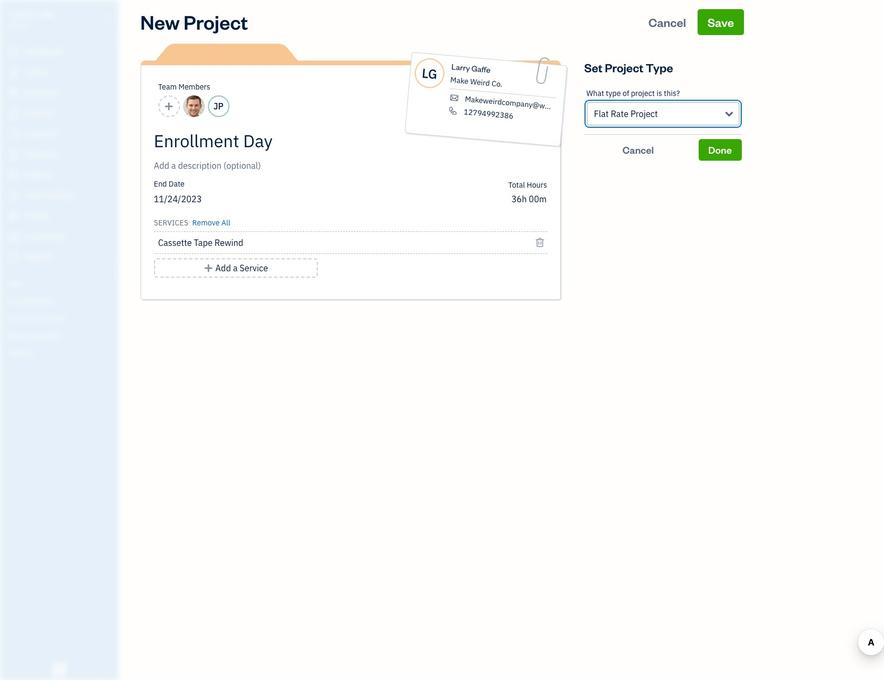 Task type: vqa. For each thing, say whether or not it's contained in the screenshot.
Rewind
yes



Task type: describe. For each thing, give the bounding box(es) containing it.
date
[[169, 179, 185, 189]]

team members image
[[8, 297, 115, 305]]

client image
[[7, 67, 20, 78]]

remove project service image
[[536, 236, 545, 249]]

is
[[657, 88, 663, 98]]

Project Name text field
[[154, 130, 451, 152]]

flat
[[595, 108, 609, 119]]

total
[[509, 180, 526, 190]]

12794992386
[[464, 107, 514, 121]]

type
[[646, 60, 674, 75]]

tape
[[194, 237, 213, 248]]

jp
[[214, 101, 224, 112]]

settings image
[[8, 348, 115, 357]]

larry gaffe make weird co.
[[450, 61, 503, 89]]

plus image
[[204, 262, 214, 275]]

service
[[240, 263, 268, 273]]

dashboard image
[[7, 47, 20, 58]]

expense image
[[7, 149, 20, 160]]

timer image
[[7, 190, 20, 201]]

total hours
[[509, 180, 548, 190]]

0 vertical spatial cancel
[[649, 15, 687, 30]]

turtle inc owner
[[9, 10, 57, 30]]

cassette
[[158, 237, 192, 248]]

makeweirdcompany@weird.co
[[465, 94, 569, 113]]

members
[[179, 82, 211, 92]]

team
[[158, 82, 177, 92]]

inc
[[42, 10, 57, 20]]

remove all button
[[190, 214, 231, 229]]

cassette tape rewind
[[158, 237, 244, 248]]

main element
[[0, 0, 146, 680]]

set project type
[[585, 60, 674, 75]]

rewind
[[215, 237, 244, 248]]

project image
[[7, 170, 20, 181]]

this?
[[665, 88, 681, 98]]

freshbooks image
[[51, 663, 68, 676]]

add a service
[[216, 263, 268, 273]]

Hourly Budget text field
[[512, 194, 548, 204]]

payment image
[[7, 129, 20, 140]]

gaffe
[[471, 63, 491, 75]]

a
[[233, 263, 238, 273]]

report image
[[7, 252, 20, 263]]

done
[[709, 143, 733, 156]]

type
[[606, 88, 621, 98]]

hours
[[527, 180, 548, 190]]

project for set
[[605, 60, 644, 75]]

End date in  format text field
[[154, 194, 285, 204]]

estimate image
[[7, 88, 20, 99]]

lg
[[421, 64, 438, 83]]

end
[[154, 179, 167, 189]]

chart image
[[7, 231, 20, 242]]

1 vertical spatial cancel button
[[585, 139, 693, 161]]



Task type: locate. For each thing, give the bounding box(es) containing it.
envelope image
[[449, 93, 460, 103]]

project inside flat rate project field
[[631, 108, 659, 119]]

cancel up type
[[649, 15, 687, 30]]

cancel
[[649, 15, 687, 30], [623, 143, 655, 156]]

save
[[708, 15, 735, 30]]

new
[[140, 9, 180, 35]]

co.
[[491, 78, 503, 89]]

what type of project is this?
[[587, 88, 681, 98]]

of
[[623, 88, 630, 98]]

done button
[[699, 139, 742, 161]]

cancel button up type
[[639, 9, 697, 35]]

team members
[[158, 82, 211, 92]]

all
[[222, 218, 231, 228]]

Project Description text field
[[154, 159, 451, 172]]

money image
[[7, 211, 20, 222]]

new project
[[140, 9, 248, 35]]

services
[[154, 218, 189, 228]]

project
[[632, 88, 655, 98]]

bank connections image
[[8, 331, 115, 340]]

remove
[[192, 218, 220, 228]]

add
[[216, 263, 231, 273]]

what type of project is this? element
[[585, 80, 742, 135]]

turtle
[[9, 10, 39, 20]]

set
[[585, 60, 603, 75]]

invoice image
[[7, 108, 20, 119]]

cancel button down flat rate project
[[585, 139, 693, 161]]

services remove all
[[154, 218, 231, 228]]

larry
[[451, 61, 471, 73]]

0 vertical spatial project
[[184, 9, 248, 35]]

weird
[[470, 77, 491, 88]]

Project Type field
[[587, 102, 740, 126]]

add team member image
[[164, 100, 174, 113]]

items and services image
[[8, 314, 115, 322]]

save button
[[699, 9, 744, 35]]

1 vertical spatial project
[[605, 60, 644, 75]]

cancel down flat rate project
[[623, 143, 655, 156]]

2 vertical spatial project
[[631, 108, 659, 119]]

phone image
[[448, 106, 459, 116]]

1 vertical spatial cancel
[[623, 143, 655, 156]]

0 vertical spatial cancel button
[[639, 9, 697, 35]]

make
[[450, 75, 469, 86]]

end date
[[154, 179, 185, 189]]

cancel button
[[639, 9, 697, 35], [585, 139, 693, 161]]

add a service button
[[154, 258, 318, 278]]

project
[[184, 9, 248, 35], [605, 60, 644, 75], [631, 108, 659, 119]]

owner
[[9, 22, 28, 30]]

flat rate project
[[595, 108, 659, 119]]

project for new
[[184, 9, 248, 35]]

what
[[587, 88, 605, 98]]

apps image
[[8, 279, 115, 288]]

rate
[[611, 108, 629, 119]]



